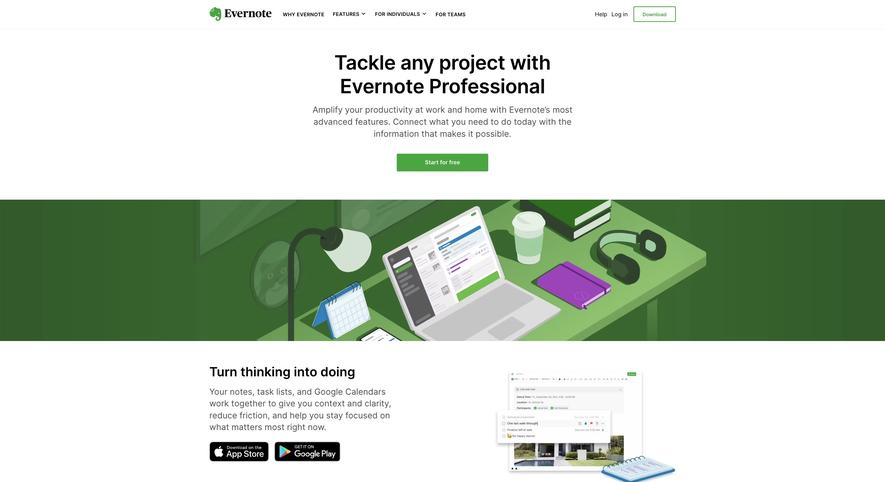 Task type: describe. For each thing, give the bounding box(es) containing it.
home
[[465, 105, 488, 115]]

on
[[380, 410, 390, 421]]

log in link
[[612, 11, 628, 18]]

help
[[290, 410, 307, 421]]

help link
[[595, 11, 608, 18]]

matters
[[232, 422, 262, 433]]

features
[[333, 11, 360, 17]]

lists,
[[277, 387, 295, 397]]

2 vertical spatial with
[[539, 117, 557, 127]]

in
[[624, 11, 628, 18]]

calendars
[[346, 387, 386, 397]]

you inside the amplify your productivity at work and home with evernote's most advanced features. connect what you need to do today with the information that makes it possible.
[[452, 117, 466, 127]]

focused
[[346, 410, 378, 421]]

evernote inside tackle any project with evernote professional
[[340, 74, 425, 98]]

need
[[469, 117, 489, 127]]

now.
[[308, 422, 327, 433]]

tackle any project with evernote professional
[[335, 51, 551, 98]]

for individuals button
[[375, 11, 428, 18]]

it
[[469, 129, 474, 139]]

to inside your notes, task lists, and google calendars work together to give you context and clarity, reduce friction, and help you stay focused on what matters most right now.
[[268, 399, 276, 409]]

project
[[439, 51, 506, 75]]

individuals
[[387, 11, 420, 17]]

at
[[416, 105, 423, 115]]

for individuals
[[375, 11, 420, 17]]

features.
[[355, 117, 391, 127]]

professional
[[429, 74, 545, 98]]

evernote inside why evernote link
[[297, 11, 325, 17]]

why evernote
[[283, 11, 325, 17]]

into
[[294, 364, 318, 380]]

context
[[315, 399, 345, 409]]

and up focused
[[348, 399, 363, 409]]

turn thinking into doing
[[210, 364, 356, 380]]

google
[[315, 387, 343, 397]]

and right lists, in the left of the page
[[297, 387, 312, 397]]

start for free
[[425, 159, 460, 166]]

download
[[643, 11, 667, 17]]

makes
[[440, 129, 466, 139]]

doing
[[321, 364, 356, 380]]

friction,
[[240, 410, 270, 421]]

work inside your notes, task lists, and google calendars work together to give you context and clarity, reduce friction, and help you stay focused on what matters most right now.
[[210, 399, 229, 409]]

for for for individuals
[[375, 11, 386, 17]]

most inside the amplify your productivity at work and home with evernote's most advanced features. connect what you need to do today with the information that makes it possible.
[[553, 105, 573, 115]]

work inside the amplify your productivity at work and home with evernote's most advanced features. connect what you need to do today with the information that makes it possible.
[[426, 105, 445, 115]]

the
[[559, 117, 572, 127]]

evernote's
[[510, 105, 551, 115]]

clarity,
[[365, 399, 392, 409]]

amplify your productivity at work and home with evernote's most advanced features. connect what you need to do today with the information that makes it possible.
[[313, 105, 573, 139]]

give
[[279, 399, 296, 409]]

your
[[210, 387, 228, 397]]

possible.
[[476, 129, 512, 139]]

for
[[440, 159, 448, 166]]

start for free link
[[397, 154, 489, 171]]

help
[[595, 11, 608, 18]]

for for for teams
[[436, 11, 446, 17]]

notes,
[[230, 387, 255, 397]]



Task type: vqa. For each thing, say whether or not it's contained in the screenshot.
MATTERS
yes



Task type: locate. For each thing, give the bounding box(es) containing it.
and left the home
[[448, 105, 463, 115]]

you up makes
[[452, 117, 466, 127]]

you up help
[[298, 399, 312, 409]]

0 vertical spatial evernote
[[297, 11, 325, 17]]

to left do
[[491, 117, 499, 127]]

evernote right why
[[297, 11, 325, 17]]

1 vertical spatial evernote
[[340, 74, 425, 98]]

for left individuals
[[375, 11, 386, 17]]

for inside button
[[375, 11, 386, 17]]

1 vertical spatial most
[[265, 422, 285, 433]]

why
[[283, 11, 296, 17]]

0 vertical spatial most
[[553, 105, 573, 115]]

advanced
[[314, 117, 353, 127]]

turn
[[210, 364, 238, 380]]

and
[[448, 105, 463, 115], [297, 387, 312, 397], [348, 399, 363, 409], [273, 410, 288, 421]]

illustration for evernote professional plan image
[[0, 200, 886, 354]]

teams
[[448, 11, 466, 17]]

1 horizontal spatial evernote
[[340, 74, 425, 98]]

stay
[[326, 410, 343, 421]]

work down your
[[210, 399, 229, 409]]

information
[[374, 129, 419, 139]]

with inside tackle any project with evernote professional
[[510, 51, 551, 75]]

connect
[[393, 117, 427, 127]]

0 vertical spatial work
[[426, 105, 445, 115]]

1 vertical spatial with
[[490, 105, 507, 115]]

what inside the amplify your productivity at work and home with evernote's most advanced features. connect what you need to do today with the information that makes it possible.
[[429, 117, 449, 127]]

for teams link
[[436, 11, 466, 18]]

evernote up productivity
[[340, 74, 425, 98]]

0 horizontal spatial most
[[265, 422, 285, 433]]

your
[[345, 105, 363, 115]]

that
[[422, 129, 438, 139]]

1 horizontal spatial for
[[436, 11, 446, 17]]

what down reduce
[[210, 422, 229, 433]]

1 vertical spatial what
[[210, 422, 229, 433]]

2 vertical spatial you
[[310, 410, 324, 421]]

0 horizontal spatial evernote
[[297, 11, 325, 17]]

0 horizontal spatial work
[[210, 399, 229, 409]]

many evernote integrations showcase image
[[492, 366, 676, 482]]

with
[[510, 51, 551, 75], [490, 105, 507, 115], [539, 117, 557, 127]]

evernote logo image
[[210, 7, 272, 21]]

any
[[401, 51, 435, 75]]

1 vertical spatial to
[[268, 399, 276, 409]]

0 vertical spatial to
[[491, 117, 499, 127]]

and inside the amplify your productivity at work and home with evernote's most advanced features. connect what you need to do today with the information that makes it possible.
[[448, 105, 463, 115]]

1 vertical spatial work
[[210, 399, 229, 409]]

thinking
[[241, 364, 291, 380]]

to
[[491, 117, 499, 127], [268, 399, 276, 409]]

1 horizontal spatial to
[[491, 117, 499, 127]]

work
[[426, 105, 445, 115], [210, 399, 229, 409]]

together
[[231, 399, 266, 409]]

log
[[612, 11, 622, 18]]

productivity
[[365, 105, 413, 115]]

to inside the amplify your productivity at work and home with evernote's most advanced features. connect what you need to do today with the information that makes it possible.
[[491, 117, 499, 127]]

to down 'task'
[[268, 399, 276, 409]]

evernote
[[297, 11, 325, 17], [340, 74, 425, 98]]

what up 'that'
[[429, 117, 449, 127]]

1 vertical spatial you
[[298, 399, 312, 409]]

for teams
[[436, 11, 466, 17]]

for
[[375, 11, 386, 17], [436, 11, 446, 17]]

tackle
[[335, 51, 396, 75]]

why evernote link
[[283, 11, 325, 18]]

0 vertical spatial what
[[429, 117, 449, 127]]

and down give in the bottom left of the page
[[273, 410, 288, 421]]

0 horizontal spatial for
[[375, 11, 386, 17]]

0 vertical spatial you
[[452, 117, 466, 127]]

for left teams
[[436, 11, 446, 17]]

start
[[425, 159, 439, 166]]

most
[[553, 105, 573, 115], [265, 422, 285, 433]]

0 vertical spatial with
[[510, 51, 551, 75]]

today
[[514, 117, 537, 127]]

log in
[[612, 11, 628, 18]]

task
[[257, 387, 274, 397]]

most left right
[[265, 422, 285, 433]]

0 horizontal spatial what
[[210, 422, 229, 433]]

1 horizontal spatial most
[[553, 105, 573, 115]]

reduce
[[210, 410, 237, 421]]

what inside your notes, task lists, and google calendars work together to give you context and clarity, reduce friction, and help you stay focused on what matters most right now.
[[210, 422, 229, 433]]

right
[[287, 422, 306, 433]]

1 horizontal spatial work
[[426, 105, 445, 115]]

your notes, task lists, and google calendars work together to give you context and clarity, reduce friction, and help you stay focused on what matters most right now.
[[210, 387, 392, 433]]

do
[[502, 117, 512, 127]]

you up now.
[[310, 410, 324, 421]]

download link
[[634, 6, 676, 22]]

most inside your notes, task lists, and google calendars work together to give you context and clarity, reduce friction, and help you stay focused on what matters most right now.
[[265, 422, 285, 433]]

features button
[[333, 11, 367, 18]]

what
[[429, 117, 449, 127], [210, 422, 229, 433]]

amplify
[[313, 105, 343, 115]]

most up the on the right top of the page
[[553, 105, 573, 115]]

you
[[452, 117, 466, 127], [298, 399, 312, 409], [310, 410, 324, 421]]

free
[[449, 159, 460, 166]]

0 horizontal spatial to
[[268, 399, 276, 409]]

1 horizontal spatial what
[[429, 117, 449, 127]]

work right at
[[426, 105, 445, 115]]



